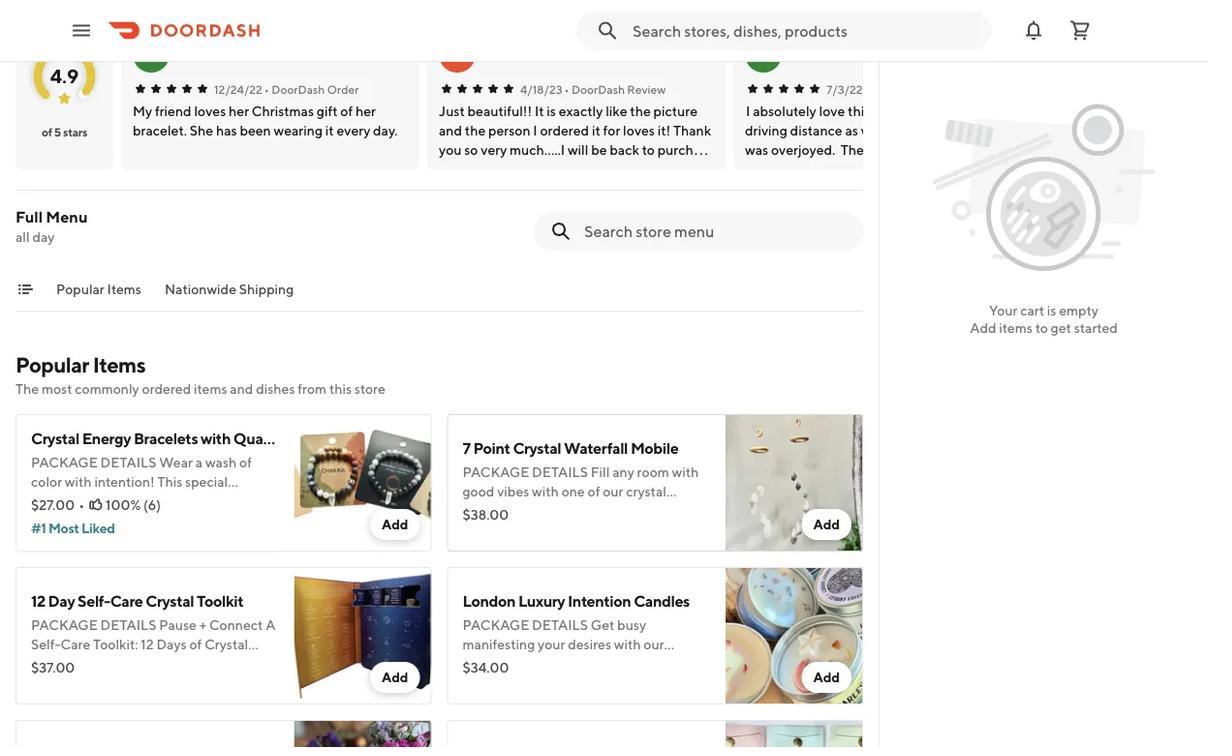 Task type: vqa. For each thing, say whether or not it's contained in the screenshot.
Add for 7 Point Crystal Waterfall Mobile
yes



Task type: describe. For each thing, give the bounding box(es) containing it.
london
[[463, 592, 515, 611]]

• doordash order
[[264, 82, 359, 96]]

12
[[31, 592, 45, 611]]

london luxury intention candles
[[463, 592, 690, 611]]

popular items the most commonly ordered items and dishes from this store
[[16, 353, 385, 397]]

add for london luxury intention candles
[[813, 670, 840, 686]]

anders l
[[483, 45, 544, 63]]

100% (6)
[[106, 497, 161, 513]]

london luxury intention candles image
[[726, 568, 863, 705]]

show menu categories image
[[17, 282, 33, 297]]

(6)
[[143, 497, 161, 513]]

quartz
[[233, 430, 281, 448]]

valerie
[[177, 45, 225, 63]]

ritual gypsy sage wand with crystals image
[[294, 721, 432, 749]]

7 point crystal waterfall mobile image
[[726, 415, 863, 552]]

empty
[[1059, 303, 1099, 319]]

doordash for v
[[272, 82, 325, 96]]

to
[[1035, 320, 1048, 336]]

candles
[[634, 592, 690, 611]]

items inside your cart is empty add items to get started
[[999, 320, 1033, 336]]

review
[[627, 82, 666, 96]]

waterfall
[[564, 439, 628, 458]]

7
[[463, 439, 470, 458]]

dishes
[[256, 381, 295, 397]]

alexandra
[[790, 45, 859, 63]]

7 point crystal waterfall mobile
[[463, 439, 678, 458]]

4.9
[[50, 64, 79, 87]]

mobile
[[631, 439, 678, 458]]

0 items, open order cart image
[[1069, 19, 1092, 42]]

anders
[[483, 45, 533, 63]]

2 horizontal spatial crystal
[[513, 439, 561, 458]]

most
[[42, 381, 72, 397]]

menu
[[46, 208, 88, 226]]

full
[[16, 208, 43, 226]]

$38.00
[[463, 507, 509, 523]]

of
[[42, 125, 52, 139]]

toolkit
[[197, 592, 243, 611]]

nationwide shipping button
[[165, 280, 294, 311]]

popular for popular items the most commonly ordered items and dishes from this store
[[16, 353, 89, 378]]

0 horizontal spatial crystal
[[31, 430, 79, 448]]

• for v
[[264, 82, 269, 96]]

12/24/22
[[214, 82, 262, 96]]

a for alexandra b
[[757, 44, 770, 64]]

crystal energy bracelets with quartz image
[[294, 415, 432, 552]]

popular for popular items
[[56, 281, 104, 297]]

day
[[32, 229, 55, 245]]

get
[[1051, 320, 1071, 336]]

day
[[48, 592, 75, 611]]

#1
[[31, 521, 46, 537]]

$37.00
[[31, 660, 75, 676]]

energy
[[82, 430, 131, 448]]

add for 12 day self-care crystal toolkit
[[382, 670, 408, 686]]

crystal energy bracelets with quartz
[[31, 430, 281, 448]]

store
[[354, 381, 385, 397]]

b
[[862, 45, 872, 63]]

0 horizontal spatial v
[[145, 44, 157, 64]]

Item Search search field
[[584, 221, 848, 242]]

full menu all day
[[16, 208, 88, 245]]

nationwide
[[165, 281, 236, 297]]

shipping
[[239, 281, 294, 297]]

4/18/23
[[520, 82, 562, 96]]

100%
[[106, 497, 141, 513]]

#1 most liked
[[31, 521, 115, 537]]

and
[[230, 381, 253, 397]]

all
[[16, 229, 30, 245]]



Task type: locate. For each thing, give the bounding box(es) containing it.
2 a from the left
[[757, 44, 770, 64]]

add button
[[370, 510, 420, 541], [802, 510, 852, 541], [370, 663, 420, 694], [802, 663, 852, 694]]

from
[[298, 381, 327, 397]]

v
[[145, 44, 157, 64], [227, 45, 238, 63]]

intention
[[568, 592, 631, 611]]

commonly
[[75, 381, 139, 397]]

l
[[535, 45, 544, 63]]

1 doordash from the left
[[272, 82, 325, 96]]

crystal right point
[[513, 439, 561, 458]]

a left anders
[[451, 44, 464, 64]]

bracelets
[[134, 430, 198, 448]]

Store search: begin typing to search for stores available on DoorDash text field
[[633, 20, 979, 41]]

self-
[[78, 592, 110, 611]]

items inside popular items the most commonly ordered items and dishes from this store
[[194, 381, 227, 397]]

zodiac gift set image
[[726, 721, 863, 749]]

open menu image
[[70, 19, 93, 42]]

1 horizontal spatial v
[[227, 45, 238, 63]]

add
[[970, 320, 996, 336], [382, 517, 408, 533], [813, 517, 840, 533], [382, 670, 408, 686], [813, 670, 840, 686]]

0 vertical spatial items
[[999, 320, 1033, 336]]

a
[[451, 44, 464, 64], [757, 44, 770, 64]]

with
[[201, 430, 231, 448]]

popular right show menu categories icon
[[56, 281, 104, 297]]

2 horizontal spatial •
[[564, 82, 569, 96]]

crystal right care
[[146, 592, 194, 611]]

nationwide shipping
[[165, 281, 294, 297]]

add for 7 point crystal waterfall mobile
[[813, 517, 840, 533]]

a for anders l
[[451, 44, 464, 64]]

items for popular items
[[107, 281, 141, 297]]

• for a
[[564, 82, 569, 96]]

your cart is empty add items to get started
[[970, 303, 1118, 336]]

items left nationwide
[[107, 281, 141, 297]]

popular items button
[[56, 280, 141, 311]]

$27.00 •
[[31, 497, 84, 513]]

1 vertical spatial popular
[[16, 353, 89, 378]]

1 horizontal spatial a
[[757, 44, 770, 64]]

crystal down most
[[31, 430, 79, 448]]

is
[[1047, 303, 1056, 319]]

popular inside popular items the most commonly ordered items and dishes from this store
[[16, 353, 89, 378]]

items up commonly
[[93, 353, 145, 378]]

v left valerie
[[145, 44, 157, 64]]

this
[[329, 381, 352, 397]]

0 horizontal spatial items
[[194, 381, 227, 397]]

items for popular items the most commonly ordered items and dishes from this store
[[93, 353, 145, 378]]

5
[[54, 125, 61, 139]]

0 horizontal spatial doordash
[[272, 82, 325, 96]]

your
[[989, 303, 1018, 319]]

2 doordash from the left
[[572, 82, 625, 96]]

cart
[[1020, 303, 1044, 319]]

popular up most
[[16, 353, 89, 378]]

0 vertical spatial items
[[107, 281, 141, 297]]

items inside popular items the most commonly ordered items and dishes from this store
[[93, 353, 145, 378]]

12 day self-care crystal toolkit
[[31, 592, 243, 611]]

items inside popular items "button"
[[107, 281, 141, 297]]

items
[[107, 281, 141, 297], [93, 353, 145, 378]]

$27.00
[[31, 497, 75, 513]]

• doordash review
[[564, 82, 666, 96]]

started
[[1074, 320, 1118, 336]]

doordash for a
[[572, 82, 625, 96]]

1 horizontal spatial •
[[264, 82, 269, 96]]

add for crystal energy bracelets with quartz
[[382, 517, 408, 533]]

add button for mobile
[[802, 510, 852, 541]]

12 day self-care crystal toolkit image
[[294, 568, 432, 705]]

popular
[[56, 281, 104, 297], [16, 353, 89, 378]]

items down your
[[999, 320, 1033, 336]]

0 horizontal spatial •
[[79, 497, 84, 513]]

ordered
[[142, 381, 191, 397]]

care
[[110, 592, 143, 611]]

popular items
[[56, 281, 141, 297]]

1 horizontal spatial doordash
[[572, 82, 625, 96]]

notification bell image
[[1022, 19, 1045, 42]]

most
[[48, 521, 79, 537]]

a down store search: begin typing to search for stores available on doordash text box
[[757, 44, 770, 64]]

•
[[264, 82, 269, 96], [564, 82, 569, 96], [79, 497, 84, 513]]

1 horizontal spatial items
[[999, 320, 1033, 336]]

0 vertical spatial popular
[[56, 281, 104, 297]]

items left and at bottom
[[194, 381, 227, 397]]

popular inside "button"
[[56, 281, 104, 297]]

• right the 4/18/23
[[564, 82, 569, 96]]

liked
[[81, 521, 115, 537]]

alexandra b
[[790, 45, 872, 63]]

stars
[[63, 125, 87, 139]]

1 a from the left
[[451, 44, 464, 64]]

• up #1 most liked
[[79, 497, 84, 513]]

valerie v
[[177, 45, 238, 63]]

add button for quartz
[[370, 510, 420, 541]]

0 horizontal spatial a
[[451, 44, 464, 64]]

1 vertical spatial items
[[194, 381, 227, 397]]

1 vertical spatial items
[[93, 353, 145, 378]]

doordash
[[272, 82, 325, 96], [572, 82, 625, 96]]

the
[[16, 381, 39, 397]]

doordash left review
[[572, 82, 625, 96]]

• right 12/24/22 at the left
[[264, 82, 269, 96]]

of 5 stars
[[42, 125, 87, 139]]

1 horizontal spatial crystal
[[146, 592, 194, 611]]

point
[[473, 439, 510, 458]]

crystal
[[31, 430, 79, 448], [513, 439, 561, 458], [146, 592, 194, 611]]

add button for crystal
[[370, 663, 420, 694]]

add inside your cart is empty add items to get started
[[970, 320, 996, 336]]

order
[[327, 82, 359, 96]]

luxury
[[518, 592, 565, 611]]

$34.00
[[463, 660, 509, 676]]

7/3/22
[[826, 82, 863, 96]]

v right valerie
[[227, 45, 238, 63]]

doordash left order
[[272, 82, 325, 96]]

items
[[999, 320, 1033, 336], [194, 381, 227, 397]]



